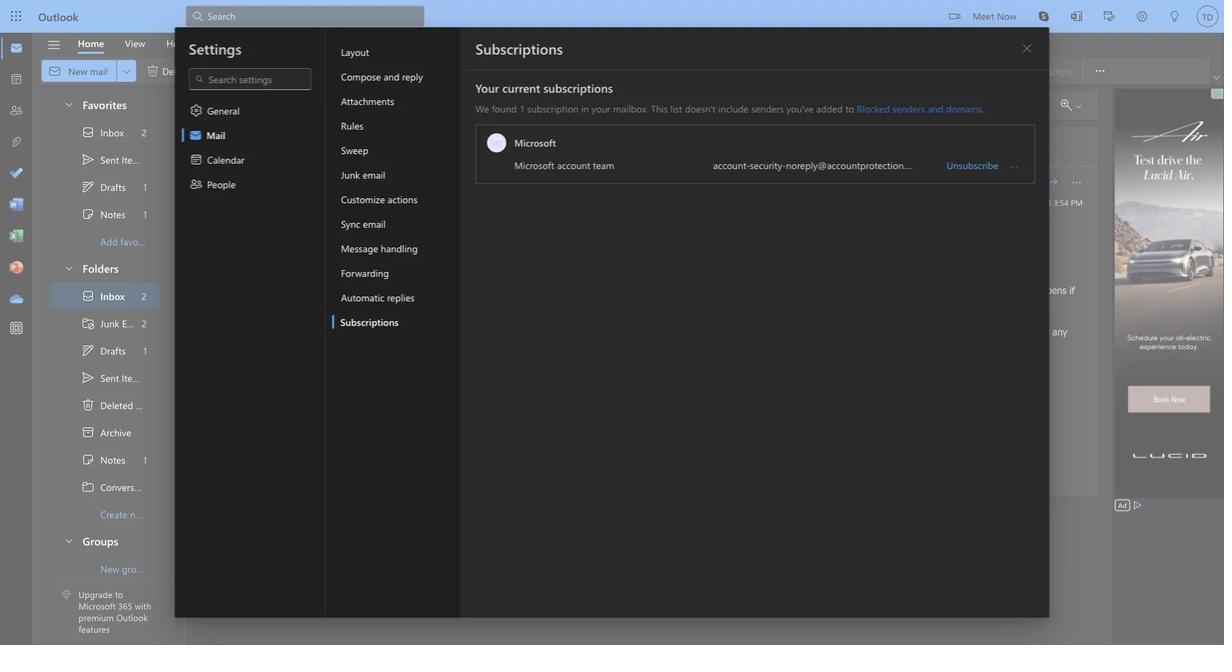 Task type: describe. For each thing, give the bounding box(es) containing it.
this
[[934, 326, 949, 338]]

it's
[[477, 326, 490, 338]]

 getting too much email?
[[445, 140, 568, 154]]

surprises
[[395, 155, 432, 168]]

set your advertising preferences image
[[1132, 500, 1143, 511]]

1 up favorite
[[143, 208, 147, 221]]

read
[[572, 64, 593, 77]]

recently.
[[618, 296, 653, 308]]

1  tree item from the top
[[50, 119, 160, 146]]

won't
[[674, 296, 697, 308]]

 button
[[375, 96, 395, 115]]

word image
[[10, 199, 23, 212]]

2  from the top
[[81, 453, 95, 467]]

home button
[[68, 33, 114, 54]]

blocked senders and domains button
[[857, 102, 982, 115]]

 junk email 2
[[81, 317, 147, 330]]

files image
[[10, 136, 23, 150]]

outlook banner
[[0, 0, 1224, 33]]

in.
[[886, 296, 896, 308]]

info down subscriptions
[[573, 98, 593, 113]]

folders tree item
[[50, 255, 160, 283]]

customize actions
[[341, 193, 418, 205]]

added inside your current subscriptions we found 1 subscription in your mailbox. this list doesn't include senders you've added to blocked senders and domains .
[[816, 102, 843, 115]]

 sent items inside 'favorites' tree
[[81, 153, 145, 167]]

upgrade to microsoft 365 with premium outlook features
[[79, 589, 151, 636]]

notes inside tree
[[100, 454, 125, 466]]

/ for 
[[854, 64, 858, 77]]

verify
[[621, 338, 644, 349]]

help
[[166, 37, 186, 49]]

create new folder tree item
[[50, 501, 175, 528]]


[[339, 64, 353, 78]]

2  sent items from the top
[[81, 371, 145, 385]]

10/2 for verification
[[379, 198, 395, 209]]

to do image
[[10, 167, 23, 181]]

your right verify
[[647, 338, 666, 349]]

5g
[[266, 142, 278, 154]]

mt button inside subscriptions tab panel
[[487, 133, 506, 153]]

message
[[341, 242, 378, 255]]

or inside the it's important to keep the security info associated with your account correct and up-to-date. we'll never use this info to spam you or for any marketing purposes — it's only to verify your identity if there's ever a problem with your account.
[[1026, 326, 1035, 338]]


[[189, 153, 203, 167]]

to-
[[831, 326, 843, 338]]

layout button
[[332, 40, 461, 64]]

a inside the it's important to keep the security info associated with your account correct and up-to-date. we'll never use this info to spam you or for any marketing purposes — it's only to verify your identity if there's ever a problem with your account.
[[763, 338, 768, 349]]

 tree item for 
[[50, 173, 160, 201]]

compose and reply button
[[332, 64, 461, 89]]

view button
[[115, 33, 155, 54]]

security up keep
[[559, 296, 592, 308]]

junk email button
[[332, 162, 461, 187]]

. this was a periodic security check which only happens if you haven't used a security code recently. you won't need to provide a code every time you sign in.
[[477, 284, 1075, 308]]

 button
[[40, 33, 68, 57]]

message handling
[[341, 242, 418, 255]]

document containing settings
[[0, 0, 1224, 646]]

 button
[[1005, 156, 1024, 178]]

1 price from the left
[[250, 155, 271, 168]]

microsoft account team image for 'mt' popup button in the email message element
[[440, 178, 467, 205]]

too
[[498, 140, 513, 153]]

to left spam
[[971, 326, 979, 338]]

general
[[207, 104, 240, 117]]

application containing settings
[[0, 0, 1224, 646]]

your down need
[[709, 326, 728, 338]]

sync
[[341, 217, 360, 230]]

 drafts for 
[[81, 180, 126, 194]]

attachments button
[[332, 89, 461, 113]]

 drafts for 
[[81, 344, 126, 358]]

1 horizontal spatial verification
[[596, 98, 651, 113]]


[[1061, 100, 1072, 111]]

internet inside the verizon 5g home internet the price is the price, guaranteed - no surprises or promotional price creep.
[[309, 142, 342, 154]]

email?
[[541, 140, 568, 153]]

to inside your current subscriptions we found 1 subscription in your mailbox. this list doesn't include senders you've added to blocked senders and domains .
[[845, 102, 854, 115]]

2  notes from the top
[[81, 453, 125, 467]]

if inside the it's important to keep the security info associated with your account correct and up-to-date. we'll never use this info to spam you or for any marketing purposes — it's only to verify your identity if there's ever a problem with your account.
[[703, 338, 708, 349]]

 tree item for 
[[50, 337, 160, 365]]

and inside compose and reply button
[[384, 70, 400, 83]]

add favorite tree item
[[50, 228, 160, 255]]

verification inside 'message list' list box
[[369, 197, 418, 210]]

move & delete group
[[42, 57, 464, 85]]

your inside your current subscriptions we found 1 subscription in your mailbox. this list doesn't include senders you've added to blocked senders and domains .
[[592, 102, 610, 115]]

subscriptions tab panel
[[462, 27, 1049, 619]]

there's
[[711, 338, 739, 349]]

2 code from the left
[[777, 296, 797, 308]]

marketing
[[477, 338, 519, 349]]

more apps image
[[10, 322, 23, 336]]

account-security-noreply@accountprotection.microsoft.com
[[713, 159, 966, 172]]

sign
[[866, 296, 883, 308]]

info up sync email
[[349, 197, 367, 210]]

premium features image
[[61, 591, 71, 600]]

email message element
[[431, 127, 1098, 497]]

and inside the it's important to keep the security info associated with your account correct and up-to-date. we'll never use this info to spam you or for any marketing purposes — it's only to verify your identity if there's ever a problem with your account.
[[799, 326, 814, 338]]

1 senders from the left
[[751, 102, 784, 115]]

. inside . this was a periodic security check which only happens if you haven't used a security code recently. you won't need to provide a code every time you sign in.
[[831, 284, 834, 296]]

onedrive image
[[10, 293, 23, 307]]

much
[[515, 140, 539, 153]]

new group tree item
[[50, 556, 160, 583]]

outlook inside upgrade to microsoft 365 with premium outlook features
[[116, 612, 148, 624]]

replies
[[387, 291, 415, 304]]

mon 10/2 for was
[[359, 253, 395, 264]]

1 up  tree item
[[143, 454, 147, 466]]


[[81, 481, 95, 494]]

we'll
[[868, 326, 887, 338]]

subscriptions
[[543, 80, 613, 96]]

 for folders
[[63, 262, 74, 273]]

unread
[[602, 64, 632, 77]]

create new folder
[[100, 508, 175, 521]]

new inside 'message list' list box
[[307, 333, 324, 345]]

1  tree item from the top
[[50, 201, 160, 228]]

only inside the it's important to keep the security info associated with your account correct and up-to-date. we'll never use this info to spam you or for any marketing purposes — it's only to verify your identity if there's ever a problem with your account.
[[589, 338, 607, 349]]

 inside  button
[[971, 176, 985, 190]]

haven't
[[495, 296, 525, 308]]

this inside your current subscriptions we found 1 subscription in your mailbox. this list doesn't include senders you've added to blocked senders and domains .
[[651, 102, 668, 115]]

1 horizontal spatial ad
[[1118, 501, 1127, 510]]

—
[[563, 338, 571, 349]]

archive inside  tree item
[[100, 427, 131, 439]]

verizon home internet image
[[204, 130, 226, 152]]

2 horizontal spatial with
[[809, 338, 827, 349]]

in
[[581, 102, 589, 115]]

your
[[475, 80, 499, 96]]

you've
[[786, 102, 813, 115]]

mon for was
[[359, 253, 377, 264]]

a left in.
[[877, 284, 882, 296]]

we
[[475, 102, 489, 115]]

settings heading
[[189, 39, 241, 58]]

mon 10/2 for verification
[[359, 198, 395, 209]]

1 left 
[[143, 181, 147, 193]]

mt for 'mt' popup button in the email message element
[[446, 185, 460, 197]]

was inside . this was a periodic security check which only happens if you haven't used a security code recently. you won't need to provide a code every time you sign in.
[[858, 284, 874, 296]]

handling
[[381, 242, 418, 255]]

notes inside 'favorites' tree
[[100, 208, 125, 221]]

for
[[1038, 326, 1049, 338]]

2 inside 'favorites' tree
[[141, 126, 147, 139]]

 notes inside 'favorites' tree
[[81, 208, 125, 221]]

purposes
[[522, 338, 560, 349]]

message list section
[[186, 87, 550, 645]]

 button
[[1017, 172, 1038, 194]]

getting
[[464, 140, 496, 153]]

mon inside email message element
[[995, 197, 1012, 208]]

to inside 'message list' list box
[[274, 333, 283, 345]]

 button
[[1016, 38, 1038, 59]]


[[47, 38, 61, 52]]

date.
[[843, 326, 865, 338]]

meet now
[[972, 9, 1017, 22]]

used
[[528, 296, 548, 308]]

favorites
[[83, 97, 127, 111]]


[[195, 74, 204, 84]]

 archive inside  tree item
[[81, 426, 131, 440]]

10/2 for was
[[379, 253, 395, 264]]

reply
[[402, 70, 423, 83]]

vi
[[211, 135, 220, 147]]

favorites tree
[[50, 86, 160, 255]]

security up "sync"
[[313, 197, 347, 210]]

1 horizontal spatial microsoft account security info verification
[[439, 98, 651, 113]]

 tree item
[[50, 310, 160, 337]]

 button for folders
[[57, 255, 80, 281]]

2  tree item from the top
[[50, 365, 160, 392]]

up-
[[817, 326, 831, 338]]

outlook link
[[38, 0, 78, 33]]

groups tree item
[[50, 528, 160, 556]]

team down price,
[[313, 183, 335, 196]]

forwarding button
[[332, 261, 461, 285]]

0 vertical spatial internet
[[294, 128, 327, 141]]

and inside your current subscriptions we found 1 subscription in your mailbox. this list doesn't include senders you've added to blocked senders and domains .
[[928, 102, 944, 115]]

your left account.
[[830, 338, 848, 349]]


[[81, 399, 95, 412]]

team up microsoft account security info was added
[[313, 239, 335, 251]]

1 horizontal spatial you
[[848, 296, 863, 308]]

/ for 
[[595, 64, 599, 77]]

 button
[[1041, 172, 1063, 194]]

guaranteed
[[324, 155, 372, 168]]

compose and reply
[[341, 70, 423, 83]]

security- inside subscriptions tab panel
[[750, 159, 786, 172]]

 inside 'favorites' tree
[[81, 208, 95, 221]]

home inside button
[[78, 37, 104, 49]]

doesn't
[[685, 102, 716, 115]]


[[189, 104, 203, 117]]

1 vertical spatial home
[[266, 128, 292, 141]]

 tree item
[[50, 474, 160, 501]]


[[379, 101, 391, 113]]

inbox for 2nd  tree item from the top
[[100, 290, 125, 303]]

powerpoint image
[[10, 261, 23, 275]]

a right used
[[551, 296, 556, 308]]

welcome to your new outlook.com account
[[232, 333, 418, 345]]


[[1021, 176, 1034, 190]]

welcome
[[232, 333, 271, 345]]

inbox for first  tree item from the top
[[100, 126, 124, 139]]

2  tree item from the top
[[50, 283, 160, 310]]

 read / unread
[[556, 64, 632, 78]]

security left "check"
[[921, 284, 953, 296]]

 for 
[[81, 180, 95, 194]]

 inbox for 2nd  tree item from the top
[[81, 289, 125, 303]]

compose
[[341, 70, 381, 83]]



Task type: vqa. For each thing, say whether or not it's contained in the screenshot.
Surprises
yes



Task type: locate. For each thing, give the bounding box(es) containing it.
email down - at left
[[363, 168, 385, 181]]

you left sign
[[848, 296, 863, 308]]

senders
[[751, 102, 784, 115], [892, 102, 925, 115]]

info down "recently."
[[623, 326, 639, 338]]

print
[[992, 64, 1011, 77]]

account inside the it's important to keep the security info associated with your account correct and up-to-date. we'll never use this info to spam you or for any marketing purposes — it's only to verify your identity if there's ever a problem with your account.
[[731, 326, 764, 338]]

0 vertical spatial sent
[[100, 153, 119, 166]]

1 verizon from the top
[[232, 128, 263, 141]]

2 down favorites tree item
[[141, 126, 147, 139]]

create
[[100, 508, 127, 521]]

items down favorites tree item
[[122, 153, 145, 166]]

message list list box
[[186, 122, 550, 645]]

 button left folders
[[57, 255, 80, 281]]

if right happens
[[1070, 284, 1075, 296]]

 for groups
[[63, 536, 74, 547]]

0 vertical spatial notes
[[100, 208, 125, 221]]

subscriptions button
[[332, 310, 461, 335]]


[[1010, 163, 1018, 171]]

forwarding
[[341, 267, 389, 279]]

items up  deleted items
[[122, 372, 145, 385]]

blocked
[[857, 102, 890, 115]]

 inside 'favorites' tree
[[81, 153, 95, 167]]

1 vertical spatial 
[[81, 371, 95, 385]]

every
[[800, 296, 823, 308]]

2 sent from the top
[[100, 372, 119, 385]]

verizon for verizon 5g home internet the price is the price, guaranteed - no surprises or promotional price creep.
[[232, 142, 263, 154]]

the inside the it's important to keep the security info associated with your account correct and up-to-date. we'll never use this info to spam you or for any marketing purposes — it's only to verify your identity if there's ever a problem with your account.
[[571, 326, 584, 338]]

0 vertical spatial 2
[[141, 126, 147, 139]]

items for  tree item
[[136, 399, 159, 412]]

info up forwarding
[[349, 252, 367, 265]]

mon 10/2 up sync email
[[359, 198, 395, 209]]

sweep
[[355, 64, 383, 77], [341, 144, 368, 156]]

outlook inside "banner"
[[38, 9, 78, 24]]

1 vertical spatial mt
[[446, 185, 460, 197]]

0 vertical spatial drafts
[[100, 181, 126, 193]]

tab list
[[68, 33, 197, 54]]

 up 
[[81, 371, 95, 385]]

0 horizontal spatial you
[[477, 296, 492, 308]]

verification up "sync email" button in the left top of the page
[[369, 197, 418, 210]]

Select a conversation checkbox
[[205, 186, 232, 208]]

mon up forwarding
[[359, 253, 377, 264]]

2 inside  junk email 2
[[142, 317, 147, 330]]

1 horizontal spatial .
[[982, 102, 984, 115]]

 inside folders tree item
[[63, 262, 74, 273]]


[[189, 128, 202, 142]]

new
[[307, 333, 324, 345], [130, 508, 147, 521]]

1 horizontal spatial only
[[1011, 284, 1028, 296]]

junk down guaranteed
[[341, 168, 360, 181]]

items right deleted
[[136, 399, 159, 412]]

0 horizontal spatial if
[[703, 338, 708, 349]]

0 vertical spatial ad
[[365, 130, 373, 139]]

junk inside button
[[341, 168, 360, 181]]

outlook.com
[[327, 333, 382, 345]]

1  notes from the top
[[81, 208, 125, 221]]

spam
[[982, 326, 1005, 338]]

. inside your current subscriptions we found 1 subscription in your mailbox. this list doesn't include senders you've added to blocked senders and domains .
[[982, 102, 984, 115]]

1 horizontal spatial senders
[[892, 102, 925, 115]]

 tree item
[[50, 119, 160, 146], [50, 283, 160, 310]]

1 down email
[[143, 345, 147, 357]]

 down 
[[81, 344, 95, 358]]

and left reply
[[384, 70, 400, 83]]

0 horizontal spatial code
[[595, 296, 615, 308]]

2 verizon from the top
[[232, 142, 263, 154]]

microsoft account security info verification inside 'message list' list box
[[232, 197, 418, 210]]

1 vertical spatial ad
[[1118, 501, 1127, 510]]

 button for favorites
[[57, 91, 80, 117]]

1 horizontal spatial added
[[816, 102, 843, 115]]

subscriptions heading
[[475, 39, 563, 58]]

 down 
[[81, 426, 95, 440]]

sweep button
[[332, 138, 461, 162]]

 tree item up add
[[50, 201, 160, 228]]

1 horizontal spatial the
[[571, 326, 584, 338]]

the
[[232, 155, 248, 168]]

2 drafts from the top
[[100, 345, 126, 357]]

 button
[[57, 91, 80, 117], [57, 255, 80, 281], [57, 528, 80, 554]]

ever
[[742, 338, 760, 349]]

excel image
[[10, 230, 23, 244]]

1 vertical spatial 
[[81, 344, 95, 358]]


[[399, 100, 412, 113]]

2  button from the top
[[57, 255, 80, 281]]

 inside 'favorites' tree
[[81, 180, 95, 194]]

code left every
[[777, 296, 797, 308]]

you left haven't
[[477, 296, 492, 308]]

2  inbox from the top
[[81, 289, 125, 303]]

1 horizontal spatial outlook
[[116, 612, 148, 624]]

need
[[700, 296, 721, 308]]

verizon for verizon home internet
[[232, 128, 263, 141]]

settings tab list
[[175, 27, 325, 619]]

0 horizontal spatial subscriptions
[[340, 316, 399, 328]]

0 horizontal spatial archive
[[100, 427, 131, 439]]

0 horizontal spatial outlook
[[38, 9, 78, 24]]

security inside the it's important to keep the security info associated with your account correct and up-to-date. we'll never use this info to spam you or for any marketing purposes — it's only to verify your identity if there's ever a problem with your account.
[[587, 326, 620, 338]]

use
[[917, 326, 932, 338]]

new inside "tree item"
[[130, 508, 147, 521]]

team inside subscriptions tab panel
[[593, 159, 614, 172]]

automatic
[[341, 291, 384, 304]]

0 horizontal spatial  archive
[[81, 426, 131, 440]]

 for 2nd  tree item from the top
[[81, 289, 95, 303]]

subscription
[[527, 102, 579, 115]]

2 / from the left
[[854, 64, 858, 77]]

email
[[363, 168, 385, 181], [363, 217, 386, 230]]

with inside upgrade to microsoft 365 with premium outlook features
[[135, 601, 151, 613]]

1 horizontal spatial code
[[777, 296, 797, 308]]

 tree item down folders
[[50, 283, 160, 310]]

code left "recently."
[[595, 296, 615, 308]]

items inside 'favorites' tree
[[122, 153, 145, 166]]

inbox inside message list section
[[233, 98, 261, 112]]

select a conversation image
[[209, 190, 223, 204]]

or inside the verizon 5g home internet the price is the price, guaranteed - no surprises or promotional price creep.
[[435, 155, 444, 168]]

microsoft account team down email?
[[514, 159, 614, 172]]

and left "domains"
[[928, 102, 944, 115]]

document
[[0, 0, 1224, 646]]

0 horizontal spatial added
[[388, 252, 416, 265]]

2 mon 10/2 from the top
[[359, 253, 395, 264]]

account inside subscriptions tab panel
[[557, 159, 590, 172]]

folders
[[83, 261, 119, 275]]

mt button inside email message element
[[440, 178, 467, 205]]

0 vertical spatial verizon
[[232, 128, 263, 141]]

subscriptions up outlook.com at the bottom of the page
[[340, 316, 399, 328]]

tree containing 
[[50, 283, 175, 528]]

 down favorites tree item
[[81, 153, 95, 167]]

1 / from the left
[[595, 64, 599, 77]]

 inbox inside tree
[[81, 289, 125, 303]]

you inside the it's important to keep the security info associated with your account correct and up-to-date. we'll never use this info to spam you or for any marketing purposes — it's only to verify your identity if there's ever a problem with your account.
[[1008, 326, 1023, 338]]

unsubscribe
[[947, 159, 998, 172]]

 for first  tree item from the top
[[81, 126, 95, 139]]

microsoft account team image inside subscriptions tab panel
[[487, 133, 506, 153]]

you
[[477, 296, 492, 308], [848, 296, 863, 308], [1008, 326, 1023, 338]]

2 price from the left
[[501, 155, 522, 168]]

sweep down the rules
[[341, 144, 368, 156]]

 button for groups
[[57, 528, 80, 554]]

 down favorites tree item
[[81, 126, 95, 139]]

0 vertical spatial mon 10/2
[[359, 198, 395, 209]]

archive inside move & delete group
[[227, 64, 258, 77]]

-
[[375, 155, 379, 168]]

team up <account-
[[593, 159, 614, 172]]

0 vertical spatial only
[[1011, 284, 1028, 296]]

0 horizontal spatial this
[[651, 102, 668, 115]]

home down verizon home internet
[[280, 142, 306, 154]]

a right provide
[[769, 296, 774, 308]]

 tree item down favorites
[[50, 119, 160, 146]]

0 vertical spatial  drafts
[[81, 180, 126, 194]]

 archive inside move & delete group
[[211, 64, 258, 78]]

0 vertical spatial inbox
[[233, 98, 261, 112]]

people
[[207, 178, 236, 190]]

sent inside 'favorites' tree
[[100, 153, 119, 166]]

 for 
[[81, 344, 95, 358]]

 for favorites
[[63, 99, 74, 110]]

0 vertical spatial email
[[363, 168, 385, 181]]

favorite
[[120, 235, 152, 248]]

mt down promotional
[[446, 185, 460, 197]]

1  drafts from the top
[[81, 180, 126, 194]]

your right welcome
[[285, 333, 304, 345]]

0 vertical spatial  inbox
[[81, 126, 124, 139]]

correct
[[767, 326, 796, 338]]

 inside  
[[1075, 102, 1083, 111]]

mon up sync email
[[359, 198, 377, 209]]

meet
[[972, 9, 994, 22]]

microsoft inside email message element
[[475, 178, 523, 192]]

1  from the top
[[81, 180, 95, 194]]

1 vertical spatial  archive
[[81, 426, 131, 440]]

with right 365 at the bottom left of page
[[135, 601, 151, 613]]

0 vertical spatial was
[[369, 252, 386, 265]]

automatic replies
[[341, 291, 415, 304]]

ad right the rules
[[365, 130, 373, 139]]

senders left you've
[[751, 102, 784, 115]]

with
[[688, 326, 706, 338], [809, 338, 827, 349], [135, 601, 151, 613]]

email
[[122, 317, 145, 330]]

subscriptions inside button
[[340, 316, 399, 328]]

 tree item
[[50, 173, 160, 201], [50, 337, 160, 365]]

added down "sync email" button in the left top of the page
[[388, 252, 416, 265]]

0 horizontal spatial only
[[589, 338, 607, 349]]

 inside tree
[[81, 289, 95, 303]]

 left favorites
[[63, 99, 74, 110]]

2  drafts from the top
[[81, 344, 126, 358]]

 down "unsubscribe" button
[[971, 176, 985, 190]]

1 vertical spatial the
[[571, 326, 584, 338]]

0 vertical spatial  tree item
[[50, 146, 160, 173]]

sent down favorites tree item
[[100, 153, 119, 166]]

1 horizontal spatial security-
[[750, 159, 786, 172]]

your inside 'message list' list box
[[285, 333, 304, 345]]

1 horizontal spatial mt
[[491, 138, 503, 148]]

0 vertical spatial if
[[1070, 284, 1075, 296]]

microsoft account team image
[[487, 133, 506, 153], [440, 178, 467, 205]]

1 vertical spatial  sent items
[[81, 371, 145, 385]]

sync email
[[341, 217, 386, 230]]

new left outlook.com at the bottom of the page
[[307, 333, 324, 345]]

 up 
[[81, 289, 95, 303]]

1 vertical spatial  tree item
[[50, 365, 160, 392]]

outlook
[[38, 9, 78, 24], [116, 612, 148, 624]]

to right welcome
[[274, 333, 283, 345]]

1 vertical spatial 
[[971, 176, 985, 190]]

important
[[493, 326, 533, 338]]

archive down deleted
[[100, 427, 131, 439]]

archive down the settings
[[227, 64, 258, 77]]

items inside  deleted items
[[136, 399, 159, 412]]

 button inside favorites tree item
[[57, 91, 80, 117]]

ad inside 'message list' list box
[[365, 130, 373, 139]]

noreply@accountprotection.microsoft.com>
[[689, 178, 909, 192]]

 drafts up the add favorite tree item
[[81, 180, 126, 194]]

1 vertical spatial junk
[[100, 317, 119, 330]]

2  from the top
[[81, 344, 95, 358]]

customize actions button
[[332, 187, 461, 212]]

0 horizontal spatial microsoft account team image
[[440, 178, 467, 205]]

microsoft account security info verification up "sync"
[[232, 197, 418, 210]]

1 vertical spatial drafts
[[100, 345, 126, 357]]

0 horizontal spatial new
[[130, 508, 147, 521]]


[[81, 317, 95, 330]]

 up the add favorite tree item
[[81, 180, 95, 194]]

found
[[492, 102, 517, 115]]

mt for 'mt' popup button in the subscriptions tab panel
[[491, 138, 503, 148]]

add
[[100, 235, 118, 248]]

2 up email
[[141, 290, 147, 303]]

 drafts down  tree item
[[81, 344, 126, 358]]

1 drafts from the top
[[100, 181, 126, 193]]

0 vertical spatial  tree item
[[50, 119, 160, 146]]

0 vertical spatial 10/2
[[379, 198, 395, 209]]

sweep inside button
[[341, 144, 368, 156]]

mon down  "button"
[[995, 197, 1012, 208]]

1 sent from the top
[[100, 153, 119, 166]]

rules button
[[332, 113, 461, 138]]

0 vertical spatial 
[[81, 208, 95, 221]]

0 vertical spatial microsoft account security info verification
[[439, 98, 651, 113]]

1 email from the top
[[363, 168, 385, 181]]

1  tree item from the top
[[50, 173, 160, 201]]

2 vertical spatial and
[[799, 326, 814, 338]]

 inbox inside 'favorites' tree
[[81, 126, 124, 139]]

to left keep
[[536, 326, 545, 338]]

1 vertical spatial this
[[837, 284, 855, 296]]

mon 10/2
[[359, 198, 395, 209], [359, 253, 395, 264]]

team inside email message element
[[568, 178, 593, 192]]

keep
[[548, 326, 568, 338]]

 inside groups tree item
[[63, 536, 74, 547]]

drafts for 
[[100, 181, 126, 193]]

favorites tree item
[[50, 91, 160, 119]]

microsoft account security info verification down current at the left of the page
[[439, 98, 651, 113]]

home up 5g
[[266, 128, 292, 141]]

email for sync email
[[363, 217, 386, 230]]

 inside tree item
[[81, 426, 95, 440]]

noreply@accountprotection.microsoft.com
[[786, 159, 966, 172]]

1 inside your current subscriptions we found 1 subscription in your mailbox. this list doesn't include senders you've added to blocked senders and domains .
[[519, 102, 525, 115]]

0 vertical spatial  notes
[[81, 208, 125, 221]]

security down subscriptions
[[532, 98, 570, 113]]

and left up-
[[799, 326, 814, 338]]

 deleted items
[[81, 399, 159, 412]]

the inside the verizon 5g home internet the price is the price, guaranteed - no surprises or promotional price creep.
[[282, 155, 296, 168]]

now
[[997, 9, 1017, 22]]

 button
[[967, 172, 989, 194]]

 inside 'favorites' tree
[[81, 126, 95, 139]]

1  from the top
[[81, 153, 95, 167]]

 button inside groups tree item
[[57, 528, 80, 554]]

 tree item
[[50, 392, 160, 419]]

tree
[[50, 283, 175, 528]]

notes up  tree item
[[100, 454, 125, 466]]

365
[[118, 601, 132, 613]]

mon
[[995, 197, 1012, 208], [359, 198, 377, 209], [359, 253, 377, 264]]

0 horizontal spatial ad
[[365, 130, 373, 139]]

0 horizontal spatial mt button
[[440, 178, 467, 205]]

1 horizontal spatial and
[[799, 326, 814, 338]]

1 10/2 from the top
[[379, 198, 395, 209]]

 drafts inside tree
[[81, 344, 126, 358]]

 inbox for first  tree item from the top
[[81, 126, 124, 139]]

tags group
[[549, 57, 962, 85]]

to inside . this was a periodic security check which only happens if you haven't used a security code recently. you won't need to provide a code every time you sign in.
[[724, 296, 732, 308]]

drafts inside 'favorites' tree
[[100, 181, 126, 193]]

is
[[273, 155, 280, 168]]

security- inside email message element
[[647, 178, 689, 192]]

 sweep
[[339, 64, 383, 78]]

inbox down favorites tree item
[[100, 126, 124, 139]]

0 horizontal spatial the
[[282, 155, 296, 168]]

outlook right premium
[[116, 612, 148, 624]]

provide
[[735, 296, 766, 308]]

1  inbox from the top
[[81, 126, 124, 139]]

verification down unread at the top
[[596, 98, 651, 113]]

 drafts
[[81, 180, 126, 194], [81, 344, 126, 358]]

0 horizontal spatial was
[[369, 252, 386, 265]]

1 code from the left
[[595, 296, 615, 308]]

 inside favorites tree item
[[63, 99, 74, 110]]

0 vertical spatial microsoft account team image
[[487, 133, 506, 153]]

1 horizontal spatial if
[[1070, 284, 1075, 296]]

0 vertical spatial  sent items
[[81, 153, 145, 167]]

microsoft account team inside subscriptions tab panel
[[514, 159, 614, 172]]

microsoft account team image left much
[[487, 133, 506, 153]]

1 vertical spatial .
[[831, 284, 834, 296]]

 button inside folders tree item
[[57, 255, 80, 281]]

1  from the top
[[81, 208, 95, 221]]

home
[[78, 37, 104, 49], [266, 128, 292, 141], [280, 142, 306, 154]]

 tree item
[[50, 201, 160, 228], [50, 446, 160, 474]]

2 senders from the left
[[892, 102, 925, 115]]

was left in.
[[858, 284, 874, 296]]

1 vertical spatial if
[[703, 338, 708, 349]]

microsoft account team image for 'mt' popup button in the subscriptions tab panel
[[487, 133, 506, 153]]

 tree item down  junk email 2
[[50, 337, 160, 365]]

drafts for 
[[100, 345, 126, 357]]

1 2 from the top
[[141, 126, 147, 139]]

1 horizontal spatial  archive
[[211, 64, 258, 78]]

or left for
[[1026, 326, 1035, 338]]

to left verify
[[610, 338, 618, 349]]

2 2 from the top
[[141, 290, 147, 303]]

Search settings search field
[[204, 72, 297, 86]]

2 10/2 from the top
[[379, 253, 395, 264]]

microsoft account team image inside email message element
[[440, 178, 467, 205]]

items for first  tree item from the bottom
[[122, 372, 145, 385]]

2  tree item from the top
[[50, 446, 160, 474]]

2  from the top
[[81, 371, 95, 385]]

mt inside subscriptions tab panel
[[491, 138, 503, 148]]

1 vertical spatial inbox
[[100, 126, 124, 139]]

1  sent items from the top
[[81, 153, 145, 167]]

if inside . this was a periodic security check which only happens if you haven't used a security code recently. you won't need to provide a code every time you sign in.
[[1070, 284, 1075, 296]]

1  tree item from the top
[[50, 146, 160, 173]]

calendar
[[207, 153, 245, 166]]

0 horizontal spatial .
[[831, 284, 834, 296]]


[[996, 176, 1010, 190]]

1 horizontal spatial new
[[307, 333, 324, 345]]

1 notes from the top
[[100, 208, 125, 221]]

was inside 'message list' list box
[[369, 252, 386, 265]]

email for junk email
[[363, 168, 385, 181]]

microsoft
[[439, 98, 486, 113], [514, 137, 556, 149], [514, 159, 554, 172], [475, 178, 523, 192], [232, 183, 274, 196], [232, 197, 274, 210], [232, 239, 274, 251], [232, 252, 274, 265], [79, 601, 116, 613]]

groups
[[83, 534, 118, 548]]

mail image
[[10, 42, 23, 55]]

subscriptions up current at the left of the page
[[475, 39, 563, 58]]

0 vertical spatial  tree item
[[50, 201, 160, 228]]

1 vertical spatial  drafts
[[81, 344, 126, 358]]

1 vertical spatial sent
[[100, 372, 119, 385]]

1 mon 10/2 from the top
[[359, 198, 395, 209]]

 notes down  tree item
[[81, 453, 125, 467]]

microsoft account team up microsoft account security info was added
[[232, 239, 335, 251]]

junk inside  junk email 2
[[100, 317, 119, 330]]


[[949, 11, 960, 22]]

mail
[[207, 129, 225, 141]]

mt inside email message element
[[446, 185, 460, 197]]

 up the add favorite tree item
[[81, 208, 95, 221]]

1 vertical spatial and
[[928, 102, 944, 115]]

2 vertical spatial 2
[[142, 317, 147, 330]]

it's important to keep the security info associated with your account correct and up-to-date. we'll never use this info to spam you or for any marketing purposes — it's only to verify your identity if there's ever a problem with your account.
[[477, 326, 1067, 349]]

tab list containing home
[[68, 33, 197, 54]]

notes
[[100, 208, 125, 221], [100, 454, 125, 466]]

0 vertical spatial 
[[211, 64, 224, 78]]

1 vertical spatial security-
[[647, 178, 689, 192]]

inbox down search settings 'search field'
[[233, 98, 261, 112]]

0 vertical spatial and
[[384, 70, 400, 83]]

promotional
[[446, 155, 498, 168]]

items for first  tree item
[[122, 153, 145, 166]]

1 horizontal spatial subscriptions
[[475, 39, 563, 58]]

code
[[595, 296, 615, 308], [777, 296, 797, 308]]

to inside upgrade to microsoft 365 with premium outlook features
[[115, 589, 123, 601]]

0 vertical spatial mt
[[491, 138, 503, 148]]

premium
[[79, 612, 114, 624]]

2 right 
[[142, 317, 147, 330]]

home right  button
[[78, 37, 104, 49]]

sweep inside  sweep
[[355, 64, 383, 77]]

3:54
[[1054, 197, 1069, 208]]

/ inside  pin / unpin
[[854, 64, 858, 77]]

 sent items down favorites tree item
[[81, 153, 145, 167]]

2 notes from the top
[[100, 454, 125, 466]]

1 vertical spatial or
[[1026, 326, 1035, 338]]

 tree item
[[50, 146, 160, 173], [50, 365, 160, 392]]

 drafts inside 'favorites' tree
[[81, 180, 126, 194]]

verizon inside the verizon 5g home internet the price is the price, guaranteed - no surprises or promotional price creep.
[[232, 142, 263, 154]]

dialog
[[0, 0, 1224, 646]]

1
[[519, 102, 525, 115], [143, 181, 147, 193], [143, 208, 147, 221], [143, 345, 147, 357], [143, 454, 147, 466]]

view
[[125, 37, 145, 49]]

0 vertical spatial mt button
[[487, 133, 506, 153]]

mt button down promotional
[[440, 178, 467, 205]]

2 email from the top
[[363, 217, 386, 230]]

microsoft account team for microsoft account security info was added
[[232, 239, 335, 251]]

sent up  tree item
[[100, 372, 119, 385]]

added inside 'message list' list box
[[388, 252, 416, 265]]

you right spam
[[1008, 326, 1023, 338]]

security up forwarding
[[313, 252, 347, 265]]

 tree item
[[50, 419, 160, 446]]

subscriptions
[[475, 39, 563, 58], [340, 316, 399, 328]]

microsoft account team for microsoft account security info verification
[[232, 183, 335, 196]]

mon for verification
[[359, 198, 377, 209]]

0 horizontal spatial price
[[250, 155, 271, 168]]

0 horizontal spatial junk
[[100, 317, 119, 330]]

1 vertical spatial 2
[[141, 290, 147, 303]]

dialog containing settings
[[0, 0, 1224, 646]]

left-rail-appbar navigation
[[3, 33, 30, 315]]

time
[[826, 296, 845, 308]]

 left folders
[[63, 262, 74, 273]]

2  tree item from the top
[[50, 337, 160, 365]]

1 vertical spatial was
[[858, 284, 874, 296]]

mt button left much
[[487, 133, 506, 153]]

home inside the verizon 5g home internet the price is the price, guaranteed - no surprises or promotional price creep.
[[280, 142, 306, 154]]

microsoft inside upgrade to microsoft 365 with premium outlook features
[[79, 601, 116, 613]]

team
[[593, 159, 614, 172], [568, 178, 593, 192], [313, 183, 335, 196], [313, 239, 335, 251]]

3 2 from the top
[[142, 317, 147, 330]]

 inbox down favorites tree item
[[81, 126, 124, 139]]

rules
[[341, 119, 364, 132]]

a right ever
[[763, 338, 768, 349]]

0 horizontal spatial mt
[[446, 185, 460, 197]]

associated
[[642, 326, 685, 338]]

1 horizontal spatial this
[[837, 284, 855, 296]]

subscriptions inside tab panel
[[475, 39, 563, 58]]

1 vertical spatial 
[[81, 453, 95, 467]]

1  button from the top
[[57, 91, 80, 117]]

inbox up  junk email 2
[[100, 290, 125, 303]]

people image
[[10, 104, 23, 118]]

your right in
[[592, 102, 610, 115]]

calendar image
[[10, 73, 23, 87]]

only inside . this was a periodic security check which only happens if you haven't used a security code recently. you won't need to provide a code every time you sign in.
[[1011, 284, 1028, 296]]

this inside . this was a periodic security check which only happens if you haven't used a security code recently. you won't need to provide a code every time you sign in.
[[837, 284, 855, 296]]

1 vertical spatial archive
[[100, 427, 131, 439]]

pm
[[1071, 197, 1083, 208]]

1 vertical spatial items
[[122, 372, 145, 385]]

 right 
[[1075, 102, 1083, 111]]

1 horizontal spatial with
[[688, 326, 706, 338]]

0 vertical spatial new
[[307, 333, 324, 345]]

1 vertical spatial sweep
[[341, 144, 368, 156]]

 button left groups
[[57, 528, 80, 554]]

0 vertical spatial subscriptions
[[475, 39, 563, 58]]

info right this
[[952, 326, 968, 338]]

/ inside  read / unread
[[595, 64, 599, 77]]

application
[[0, 0, 1224, 646]]

junk right 
[[100, 317, 119, 330]]

 print
[[975, 64, 1011, 78]]


[[81, 153, 95, 167], [81, 371, 95, 385]]

3  button from the top
[[57, 528, 80, 554]]

outlook up  button
[[38, 9, 78, 24]]

2 vertical spatial  button
[[57, 528, 80, 554]]

 inside move & delete group
[[211, 64, 224, 78]]

was
[[369, 252, 386, 265], [858, 284, 874, 296]]

settings
[[189, 39, 241, 58]]

unsubscribe button
[[941, 156, 1005, 175]]

 tree item down favorites tree item
[[50, 146, 160, 173]]

drafts down  junk email 2
[[100, 345, 126, 357]]

inbox inside 'favorites' tree
[[100, 126, 124, 139]]

1 horizontal spatial price
[[501, 155, 522, 168]]

0 vertical spatial 
[[81, 153, 95, 167]]



